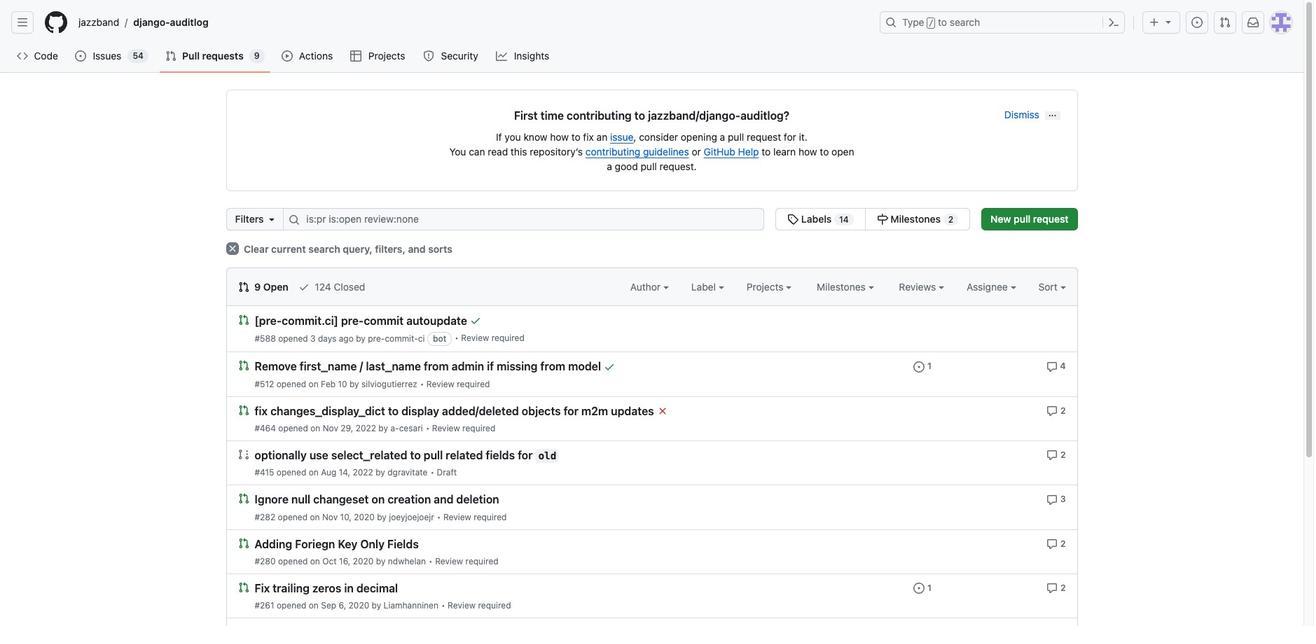 Task type: locate. For each thing, give the bounding box(es) containing it.
4 open pull request element from the top
[[238, 493, 249, 505]]

3
[[311, 334, 316, 344], [1061, 494, 1066, 505]]

0 horizontal spatial git pull request image
[[165, 50, 177, 62]]

fields
[[486, 449, 515, 462]]

0 vertical spatial 1
[[928, 361, 932, 372]]

opened inside 'optionally use select_related to pull related fields for old #415             opened on aug 14, 2022 by dgravitate • draft'
[[277, 468, 307, 478]]

issue opened image
[[75, 50, 86, 62]]

comment image left 4
[[1047, 361, 1058, 373]]

3 open pull request element from the top
[[238, 404, 249, 416]]

select_related
[[331, 449, 408, 462]]

#464             opened on nov 29, 2022 by a-cesari • review required
[[255, 423, 496, 434]]

2 vertical spatial for
[[518, 449, 533, 462]]

play image
[[282, 50, 293, 62]]

1 vertical spatial contributing
[[586, 146, 641, 158]]

for inside 'optionally use select_related to pull related fields for old #415             opened on aug 14, 2022 by dgravitate • draft'
[[518, 449, 533, 462]]

projects right label popup button
[[747, 281, 787, 293]]

comment image inside 2 link
[[1047, 406, 1058, 417]]

0 horizontal spatial request
[[747, 131, 782, 143]]

notifications image
[[1248, 17, 1260, 28]]

2022 inside 'optionally use select_related to pull related fields for old #415             opened on aug 14, 2022 by dgravitate • draft'
[[353, 468, 373, 478]]

0 vertical spatial 9
[[254, 50, 260, 61]]

1 horizontal spatial git pull request image
[[238, 282, 249, 293]]

0 vertical spatial fix
[[583, 131, 594, 143]]

1 vertical spatial triangle down image
[[267, 214, 278, 225]]

open
[[263, 281, 289, 293]]

fix up #464
[[255, 405, 268, 418]]

projects inside 'link'
[[369, 50, 406, 62]]

opened down optionally
[[277, 468, 307, 478]]

open pull request image
[[238, 315, 249, 326], [238, 405, 249, 416], [238, 494, 249, 505], [238, 582, 249, 594]]

triangle down image left search icon
[[267, 214, 278, 225]]

a
[[720, 131, 726, 143], [607, 161, 613, 172]]

dgravitate link
[[388, 468, 428, 478]]

#280
[[255, 556, 276, 567]]

fix changes_display_dict to display added/deleted objects for m2m updates
[[255, 405, 654, 418]]

filters button
[[226, 208, 284, 231]]

issue opened image for fix trailing zeros in decimal
[[914, 583, 925, 594]]

git pull request image
[[1220, 17, 1231, 28]]

x image
[[226, 243, 239, 255]]

comment image
[[1047, 361, 1058, 373], [1047, 406, 1058, 417]]

1 vertical spatial 1
[[928, 583, 932, 594]]

on down changes_display_dict
[[311, 423, 321, 434]]

new
[[991, 213, 1012, 225]]

guidelines
[[643, 146, 689, 158]]

nov left 29,
[[323, 423, 339, 434]]

0 vertical spatial open pull request image
[[238, 360, 249, 372]]

1 vertical spatial search
[[309, 243, 340, 255]]

and
[[408, 243, 426, 255], [434, 494, 454, 506]]

open pull request element left fix
[[238, 582, 249, 594]]

silviogutierrez link
[[362, 379, 418, 389]]

1 horizontal spatial from
[[541, 361, 566, 373]]

0 vertical spatial projects
[[369, 50, 406, 62]]

review down 'remove first_name / last_name from admin if missing from model' on the bottom left of the page
[[427, 379, 455, 389]]

clear current search query, filters, and sorts link
[[226, 243, 453, 255]]

assignee
[[967, 281, 1011, 293]]

1
[[928, 361, 932, 372], [928, 583, 932, 594]]

opened down adding
[[278, 556, 308, 567]]

/ for type
[[929, 18, 934, 28]]

1 vertical spatial 2022
[[353, 468, 373, 478]]

pull inside to learn how to open a good pull request.
[[641, 161, 657, 172]]

open pull request image left fix
[[238, 582, 249, 594]]

graph image
[[496, 50, 508, 62]]

days
[[318, 334, 337, 344]]

comment image inside 4 link
[[1047, 361, 1058, 373]]

0 horizontal spatial for
[[518, 449, 533, 462]]

deletion
[[457, 494, 500, 506]]

command palette image
[[1109, 17, 1120, 28]]

git pull request image left 9 open
[[238, 282, 249, 293]]

1 1 link from the top
[[914, 360, 932, 373]]

milestones inside the issue element
[[891, 213, 941, 225]]

milestones
[[891, 213, 941, 225], [817, 281, 869, 293]]

#512             opened on feb 10 by silviogutierrez • review required
[[255, 379, 490, 389]]

1 vertical spatial 2020
[[353, 556, 374, 567]]

3 open pull request image from the top
[[238, 494, 249, 505]]

0 vertical spatial search
[[950, 16, 981, 28]]

on left sep
[[309, 601, 319, 611]]

auditlog?
[[741, 109, 790, 122]]

0 horizontal spatial triangle down image
[[267, 214, 278, 225]]

2 vertical spatial 2020
[[349, 601, 370, 611]]

/ right type
[[929, 18, 934, 28]]

a down you can read this repository's contributing guidelines or github help
[[607, 161, 613, 172]]

0 vertical spatial issue opened image
[[1192, 17, 1203, 28]]

2 1 from the top
[[928, 583, 932, 594]]

review required link down admin
[[427, 379, 490, 389]]

9 open link
[[238, 280, 289, 294]]

nov left 10,
[[322, 512, 338, 523]]

review right liamhanninen
[[448, 601, 476, 611]]

1 link
[[914, 360, 932, 373], [914, 582, 932, 594]]

/ left django-
[[125, 16, 128, 28]]

comment image
[[1047, 450, 1058, 461], [1047, 495, 1058, 506], [1047, 539, 1058, 550], [1047, 583, 1058, 594]]

1 vertical spatial 3
[[1061, 494, 1066, 505]]

open pull request element up draft pull request element
[[238, 404, 249, 416]]

by down select_related
[[376, 468, 385, 478]]

2 2 link from the top
[[1047, 449, 1066, 461]]

pre-commit-ci link
[[368, 334, 425, 344]]

1 vertical spatial open pull request image
[[238, 538, 249, 549]]

1 vertical spatial comment image
[[1047, 406, 1058, 417]]

check image
[[298, 282, 310, 293]]

review required link
[[461, 333, 525, 344], [427, 379, 490, 389], [432, 423, 496, 434], [444, 512, 507, 523], [435, 556, 499, 567], [448, 601, 511, 611]]

open pull request element left adding
[[238, 537, 249, 549]]

by down decimal
[[372, 601, 381, 611]]

ignore null changeset on creation and deletion #282             opened on nov 10, 2020 by joeyjoejoejr • review required
[[255, 494, 507, 523]]

1 horizontal spatial 3
[[1061, 494, 1066, 505]]

2020 inside fix trailing zeros in decimal #261             opened on sep 6, 2020 by liamhanninen • review required
[[349, 601, 370, 611]]

jazzband / django-auditlog
[[79, 16, 209, 28]]

clear current search query, filters, and sorts
[[241, 243, 453, 255]]

by inside 'optionally use select_related to pull related fields for old #415             opened on aug 14, 2022 by dgravitate • draft'
[[376, 468, 385, 478]]

an
[[597, 131, 608, 143]]

list
[[73, 11, 872, 34]]

and for filters,
[[408, 243, 426, 255]]

draft
[[437, 468, 457, 478]]

open pull request element left [pre-
[[238, 314, 249, 326]]

0 vertical spatial how
[[550, 131, 569, 143]]

review required link down 11 / 11 checks ok icon
[[461, 333, 525, 344]]

1 vertical spatial 1 link
[[914, 582, 932, 594]]

bot
[[433, 334, 447, 344]]

label
[[692, 281, 719, 293]]

1 vertical spatial 9
[[254, 281, 261, 293]]

/ for jazzband
[[125, 16, 128, 28]]

4 open pull request image from the top
[[238, 582, 249, 594]]

open pull request image left adding
[[238, 538, 249, 549]]

milestones for milestones
[[817, 281, 869, 293]]

joeyjoejoejr link
[[389, 512, 434, 523]]

nov inside ignore null changeset on creation and deletion #282             opened on nov 10, 2020 by joeyjoejoejr • review required
[[322, 512, 338, 523]]

commit-
[[385, 334, 418, 344]]

how inside to learn how to open a good pull request.
[[799, 146, 818, 158]]

None search field
[[226, 208, 971, 231]]

#464
[[255, 423, 276, 434]]

2 1 link from the top
[[914, 582, 932, 594]]

table image
[[351, 50, 362, 62]]

1 open pull request element from the top
[[238, 314, 249, 326]]

2020 inside adding foriegn key only fields #280             opened on oct 16, 2020 by ndwhelan • review required
[[353, 556, 374, 567]]

1 vertical spatial request
[[1034, 213, 1069, 225]]

0 horizontal spatial fix
[[255, 405, 268, 418]]

triangle down image
[[1163, 16, 1175, 27], [267, 214, 278, 225]]

1 vertical spatial nov
[[322, 512, 338, 523]]

open pull request element left ignore
[[238, 493, 249, 505]]

for left old at the left bottom
[[518, 449, 533, 462]]

/ up #512             opened on feb 10 by silviogutierrez • review required
[[360, 361, 363, 373]]

security
[[441, 50, 479, 62]]

1 horizontal spatial a
[[720, 131, 726, 143]]

#261
[[255, 601, 274, 611]]

0 vertical spatial git pull request image
[[165, 50, 177, 62]]

assignee button
[[967, 280, 1017, 294]]

0 horizontal spatial a
[[607, 161, 613, 172]]

1 horizontal spatial and
[[434, 494, 454, 506]]

0 vertical spatial 1 link
[[914, 360, 932, 373]]

added/deleted
[[442, 405, 519, 418]]

from down 'bot'
[[424, 361, 449, 373]]

• right liamhanninen
[[442, 601, 446, 611]]

search right type
[[950, 16, 981, 28]]

open pull request image for remove first_name / last_name from admin if missing from model
[[238, 360, 249, 372]]

open pull request image
[[238, 360, 249, 372], [238, 538, 249, 549]]

• right ndwhelan
[[429, 556, 433, 567]]

2 open pull request element from the top
[[238, 360, 249, 372]]

to up the dgravitate
[[410, 449, 421, 462]]

search image
[[289, 214, 300, 226]]

0 vertical spatial request
[[747, 131, 782, 143]]

draft pull request image
[[238, 449, 249, 460]]

open pull request image left ignore
[[238, 494, 249, 505]]

1 1 from the top
[[928, 361, 932, 372]]

1 for fix trailing zeros in decimal
[[928, 583, 932, 594]]

1 2 link from the top
[[1047, 404, 1066, 417]]

0 vertical spatial for
[[784, 131, 797, 143]]

1 horizontal spatial projects
[[747, 281, 787, 293]]

0 horizontal spatial pre-
[[341, 315, 364, 328]]

and for creation
[[434, 494, 454, 506]]

2 link for fix trailing zeros in decimal
[[1047, 582, 1066, 594]]

by down ignore null changeset on creation and deletion link
[[377, 512, 387, 523]]

0 horizontal spatial from
[[424, 361, 449, 373]]

git pull request image inside "9 open" link
[[238, 282, 249, 293]]

2 link
[[1047, 404, 1066, 417], [1047, 449, 1066, 461], [1047, 537, 1066, 550], [1047, 582, 1066, 594]]

Search all issues text field
[[283, 208, 765, 231]]

1 vertical spatial issue opened image
[[914, 361, 925, 373]]

search left query,
[[309, 243, 340, 255]]

review required link for pre-commit-ci
[[461, 333, 525, 344]]

review required link down fix changes_display_dict to display added/deleted objects for m2m updates
[[432, 423, 496, 434]]

6 open pull request element from the top
[[238, 582, 249, 594]]

• down 'remove first_name / last_name from admin if missing from model' on the bottom left of the page
[[420, 379, 424, 389]]

• right cesari
[[426, 423, 430, 434]]

9 left play 'image'
[[254, 50, 260, 61]]

1 vertical spatial milestones
[[817, 281, 869, 293]]

milestones inside popup button
[[817, 281, 869, 293]]

review right ndwhelan
[[435, 556, 463, 567]]

1 horizontal spatial fix
[[583, 131, 594, 143]]

2 open pull request image from the top
[[238, 538, 249, 549]]

open pull request image for fix trailing zeros in decimal
[[238, 582, 249, 594]]

projects button
[[747, 280, 792, 294]]

2020 right 16,
[[353, 556, 374, 567]]

django-
[[133, 16, 170, 28]]

2 vertical spatial issue opened image
[[914, 583, 925, 594]]

review down deletion
[[444, 512, 472, 523]]

remove first_name / last_name from admin if missing from model link
[[255, 361, 601, 373]]

• inside ignore null changeset on creation and deletion #282             opened on nov 10, 2020 by joeyjoejoejr • review required
[[437, 512, 441, 523]]

optionally
[[255, 449, 307, 462]]

pull down contributing guidelines link on the top of the page
[[641, 161, 657, 172]]

request
[[747, 131, 782, 143], [1034, 213, 1069, 225]]

review required link right liamhanninen
[[448, 601, 511, 611]]

by down only at the bottom
[[376, 556, 386, 567]]

contributing down "issue"
[[586, 146, 641, 158]]

1 vertical spatial for
[[564, 405, 579, 418]]

2 link for optionally use select_related to pull related fields for
[[1047, 449, 1066, 461]]

a up github
[[720, 131, 726, 143]]

1 vertical spatial projects
[[747, 281, 787, 293]]

milestones right milestone image on the top of page
[[891, 213, 941, 225]]

to learn how to open a good pull request.
[[607, 146, 855, 172]]

none search field containing filters
[[226, 208, 971, 231]]

1 horizontal spatial pre-
[[368, 334, 385, 344]]

open pull request image left 'remove' on the left of the page
[[238, 360, 249, 372]]

1 vertical spatial a
[[607, 161, 613, 172]]

0 vertical spatial and
[[408, 243, 426, 255]]

comment image inside 3 link
[[1047, 495, 1058, 506]]

0 horizontal spatial milestones
[[817, 281, 869, 293]]

2020 right 10,
[[354, 512, 375, 523]]

contributing up an
[[567, 109, 632, 122]]

and down draft
[[434, 494, 454, 506]]

2022 down select_related
[[353, 468, 373, 478]]

0 vertical spatial milestones
[[891, 213, 941, 225]]

review inside ignore null changeset on creation and deletion #282             opened on nov 10, 2020 by joeyjoejoejr • review required
[[444, 512, 472, 523]]

required inside fix trailing zeros in decimal #261             opened on sep 6, 2020 by liamhanninen • review required
[[478, 601, 511, 611]]

1 horizontal spatial how
[[799, 146, 818, 158]]

open pull request element for adding foriegn key only fields
[[238, 537, 249, 549]]

ndwhelan
[[388, 556, 426, 567]]

pre- down commit
[[368, 334, 385, 344]]

on left aug
[[309, 468, 319, 478]]

by
[[356, 334, 366, 344], [350, 379, 359, 389], [379, 423, 388, 434], [376, 468, 385, 478], [377, 512, 387, 523], [376, 556, 386, 567], [372, 601, 381, 611]]

open pull request element left 'remove' on the left of the page
[[238, 360, 249, 372]]

review required link for silviogutierrez
[[427, 379, 490, 389]]

to inside 'optionally use select_related to pull related fields for old #415             opened on aug 14, 2022 by dgravitate • draft'
[[410, 449, 421, 462]]

5 open pull request element from the top
[[238, 537, 249, 549]]

triangle down image right plus image
[[1163, 16, 1175, 27]]

git pull request image
[[165, 50, 177, 62], [238, 282, 249, 293]]

on down null
[[310, 512, 320, 523]]

open pull request element for fix changes_display_dict to display added/deleted objects for m2m updates
[[238, 404, 249, 416]]

for left m2m
[[564, 405, 579, 418]]

...
[[1049, 108, 1057, 119]]

to up ,
[[635, 109, 646, 122]]

3 2 link from the top
[[1047, 537, 1066, 550]]

first time contributing to jazzband/django-auditlog?
[[514, 109, 790, 122]]

0 vertical spatial a
[[720, 131, 726, 143]]

1 vertical spatial and
[[434, 494, 454, 506]]

2020 for in
[[349, 601, 370, 611]]

read
[[488, 146, 508, 158]]

open pull request image left [pre-
[[238, 315, 249, 326]]

open pull request image for ignore null changeset on creation and deletion
[[238, 494, 249, 505]]

0 horizontal spatial 3
[[311, 334, 316, 344]]

opened down null
[[278, 512, 308, 523]]

11 / 11 checks ok image
[[470, 316, 481, 327]]

updates
[[611, 405, 654, 418]]

0 horizontal spatial /
[[125, 16, 128, 28]]

comment image down 4 link in the right bottom of the page
[[1047, 406, 1058, 417]]

on left oct
[[310, 556, 320, 567]]

1 open pull request image from the top
[[238, 360, 249, 372]]

issue opened image for remove first_name / last_name from admin if missing from model
[[914, 361, 925, 373]]

issue opened image
[[1192, 17, 1203, 28], [914, 361, 925, 373], [914, 583, 925, 594]]

labels 14
[[799, 213, 849, 225]]

/ inside jazzband / django-auditlog
[[125, 16, 128, 28]]

how up repository's
[[550, 131, 569, 143]]

liamhanninen
[[384, 601, 439, 611]]

1 vertical spatial how
[[799, 146, 818, 158]]

comment image for fix changes_display_dict to display added/deleted objects for m2m updates
[[1047, 406, 1058, 417]]

new pull request link
[[982, 208, 1078, 231]]

Issues search field
[[283, 208, 765, 231]]

• right joeyjoejoejr
[[437, 512, 441, 523]]

2 link for fix changes_display_dict to display added/deleted objects for m2m updates
[[1047, 404, 1066, 417]]

1 horizontal spatial for
[[564, 405, 579, 418]]

review
[[461, 333, 489, 344], [427, 379, 455, 389], [432, 423, 460, 434], [444, 512, 472, 523], [435, 556, 463, 567], [448, 601, 476, 611]]

2 open pull request image from the top
[[238, 405, 249, 416]]

open pull request image up draft pull request element
[[238, 405, 249, 416]]

silviogutierrez
[[362, 379, 418, 389]]

2020 right 6,
[[349, 601, 370, 611]]

opened
[[278, 334, 308, 344], [277, 379, 306, 389], [278, 423, 308, 434], [277, 468, 307, 478], [278, 512, 308, 523], [278, 556, 308, 567], [277, 601, 307, 611]]

9 for 9
[[254, 50, 260, 61]]

open pull request image for fix changes_display_dict to display added/deleted objects for m2m updates
[[238, 405, 249, 416]]

9 open
[[252, 281, 289, 293]]

code image
[[17, 50, 28, 62]]

optionally use select_related to pull related fields for old #415             opened on aug 14, 2022 by dgravitate • draft
[[255, 449, 557, 478]]

2 horizontal spatial /
[[929, 18, 934, 28]]

pull up draft
[[424, 449, 443, 462]]

• inside 'optionally use select_related to pull related fields for old #415             opened on aug 14, 2022 by dgravitate • draft'
[[431, 468, 435, 478]]

0 horizontal spatial search
[[309, 243, 340, 255]]

0 horizontal spatial projects
[[369, 50, 406, 62]]

review required link down deletion
[[444, 512, 507, 523]]

to left open
[[820, 146, 829, 158]]

trailing
[[273, 583, 310, 595]]

1 vertical spatial git pull request image
[[238, 282, 249, 293]]

2020 for only
[[353, 556, 374, 567]]

1 horizontal spatial milestones
[[891, 213, 941, 225]]

1 link for remove first_name / last_name from admin if missing from model
[[914, 360, 932, 373]]

request right new
[[1034, 213, 1069, 225]]

remove
[[255, 361, 297, 373]]

on left feb
[[309, 379, 319, 389]]

actions link
[[276, 46, 340, 67]]

how down it.
[[799, 146, 818, 158]]

pre- up ago
[[341, 315, 364, 328]]

1 / 6 checks ok image
[[657, 406, 668, 417]]

fix left an
[[583, 131, 594, 143]]

milestones down 14
[[817, 281, 869, 293]]

open pull request element
[[238, 314, 249, 326], [238, 360, 249, 372], [238, 404, 249, 416], [238, 493, 249, 505], [238, 537, 249, 549], [238, 582, 249, 594]]

0 horizontal spatial and
[[408, 243, 426, 255]]

and left sorts at the left of the page
[[408, 243, 426, 255]]

1 from from the left
[[424, 361, 449, 373]]

and inside ignore null changeset on creation and deletion #282             opened on nov 10, 2020 by joeyjoejoejr • review required
[[434, 494, 454, 506]]

plus image
[[1149, 17, 1161, 28]]

0 vertical spatial comment image
[[1047, 361, 1058, 373]]

2022
[[356, 423, 376, 434], [353, 468, 373, 478]]

open pull request element for ignore null changeset on creation and deletion
[[238, 493, 249, 505]]

aug
[[321, 468, 337, 478]]

model
[[569, 361, 601, 373]]

0 vertical spatial triangle down image
[[1163, 16, 1175, 27]]

2022 right 29,
[[356, 423, 376, 434]]

• left draft
[[431, 468, 435, 478]]

/ inside type / to search
[[929, 18, 934, 28]]

adding foriegn key only fields #280             opened on oct 16, 2020 by ndwhelan • review required
[[255, 538, 499, 567]]

pull right new
[[1014, 213, 1031, 225]]

by right ago
[[356, 334, 366, 344]]

request up help
[[747, 131, 782, 143]]

#415
[[255, 468, 274, 478]]

feb
[[321, 379, 336, 389]]

review required link for joeyjoejoejr
[[444, 512, 507, 523]]

from left model
[[541, 361, 566, 373]]

contributing guidelines link
[[586, 146, 689, 158]]

1 horizontal spatial search
[[950, 16, 981, 28]]

1 vertical spatial fix
[[255, 405, 268, 418]]

opened down trailing
[[277, 601, 307, 611]]

pull inside 'optionally use select_related to pull related fields for old #415             opened on aug 14, 2022 by dgravitate • draft'
[[424, 449, 443, 462]]

open pull request element for remove first_name / last_name from admin if missing from model
[[238, 360, 249, 372]]

you can read this repository's contributing guidelines or github help
[[450, 146, 759, 158]]

1 horizontal spatial request
[[1034, 213, 1069, 225]]

required
[[492, 333, 525, 344], [457, 379, 490, 389], [463, 423, 496, 434], [474, 512, 507, 523], [466, 556, 499, 567], [478, 601, 511, 611]]

1 open pull request image from the top
[[238, 315, 249, 326]]

4 2 link from the top
[[1047, 582, 1066, 594]]

2 for optionally use select_related to pull related fields for
[[1061, 450, 1066, 460]]

pull
[[728, 131, 745, 143], [641, 161, 657, 172], [1014, 213, 1031, 225], [424, 449, 443, 462]]

ndwhelan link
[[388, 556, 426, 567]]

time
[[541, 109, 564, 122]]

0 vertical spatial 2020
[[354, 512, 375, 523]]

to
[[939, 16, 948, 28], [635, 109, 646, 122], [572, 131, 581, 143], [762, 146, 771, 158], [820, 146, 829, 158], [388, 405, 399, 418], [410, 449, 421, 462]]



Task type: vqa. For each thing, say whether or not it's contained in the screenshot.
Get started with GitHub Actions
no



Task type: describe. For each thing, give the bounding box(es) containing it.
on inside adding foriegn key only fields #280             opened on oct 16, 2020 by ndwhelan • review required
[[310, 556, 320, 567]]

sort
[[1039, 281, 1058, 293]]

0 horizontal spatial how
[[550, 131, 569, 143]]

tag image
[[788, 214, 799, 225]]

actions
[[299, 50, 333, 62]]

milestones for milestones 2
[[891, 213, 941, 225]]

review inside fix trailing zeros in decimal #261             opened on sep 6, 2020 by liamhanninen • review required
[[448, 601, 476, 611]]

ci
[[418, 334, 425, 344]]

9 for 9 open
[[254, 281, 261, 293]]

by inside fix trailing zeros in decimal #261             opened on sep 6, 2020 by liamhanninen • review required
[[372, 601, 381, 611]]

2 horizontal spatial for
[[784, 131, 797, 143]]

by inside adding foriegn key only fields #280             opened on oct 16, 2020 by ndwhelan • review required
[[376, 556, 386, 567]]

adding foriegn key only fields link
[[255, 538, 419, 551]]

required inside adding foriegn key only fields #280             opened on oct 16, 2020 by ndwhelan • review required
[[466, 556, 499, 567]]

requests
[[202, 50, 244, 62]]

1 vertical spatial pre-
[[368, 334, 385, 344]]

2020 inside ignore null changeset on creation and deletion #282             opened on nov 10, 2020 by joeyjoejoejr • review required
[[354, 512, 375, 523]]

opened down 'remove' on the left of the page
[[277, 379, 306, 389]]

1 for remove first_name / last_name from admin if missing from model
[[928, 361, 932, 372]]

fix
[[255, 583, 270, 595]]

comment image for 2 link related to fix trailing zeros in decimal
[[1047, 583, 1058, 594]]

1 horizontal spatial /
[[360, 361, 363, 373]]

label button
[[692, 280, 725, 294]]

to up a-
[[388, 405, 399, 418]]

0 vertical spatial contributing
[[567, 109, 632, 122]]

issues
[[93, 50, 121, 62]]

4
[[1061, 361, 1066, 372]]

learn
[[774, 146, 796, 158]]

request.
[[660, 161, 697, 172]]

issue element
[[776, 208, 971, 231]]

opened inside ignore null changeset on creation and deletion #282             opened on nov 10, 2020 by joeyjoejoejr • review required
[[278, 512, 308, 523]]

list containing jazzband
[[73, 11, 872, 34]]

opened inside adding foriegn key only fields #280             opened on oct 16, 2020 by ndwhelan • review required
[[278, 556, 308, 567]]

liamhanninen link
[[384, 601, 439, 611]]

comment image for remove first_name / last_name from admin if missing from model
[[1047, 361, 1058, 373]]

jazzband/django-
[[648, 109, 741, 122]]

reviews button
[[900, 280, 945, 294]]

to right help
[[762, 146, 771, 158]]

type
[[903, 16, 925, 28]]

by inside ignore null changeset on creation and deletion #282             opened on nov 10, 2020 by joeyjoejoejr • review required
[[377, 512, 387, 523]]

jazzband link
[[73, 11, 125, 34]]

first_name
[[300, 361, 357, 373]]

• review required
[[455, 333, 525, 344]]

triangle down image inside filters 'popup button'
[[267, 214, 278, 225]]

• inside adding foriegn key only fields #280             opened on oct 16, 2020 by ndwhelan • review required
[[429, 556, 433, 567]]

auditlog
[[170, 16, 209, 28]]

1 link for fix trailing zeros in decimal
[[914, 582, 932, 594]]

,
[[634, 131, 637, 143]]

review down 11 / 11 checks ok icon
[[461, 333, 489, 344]]

required inside ignore null changeset on creation and deletion #282             opened on nov 10, 2020 by joeyjoejoejr • review required
[[474, 512, 507, 523]]

joeyjoejoejr
[[389, 512, 434, 523]]

milestone image
[[877, 214, 888, 225]]

homepage image
[[45, 11, 67, 34]]

[pre-commit.ci] pre-commit autoupdate link
[[255, 315, 467, 328]]

m2m
[[582, 405, 609, 418]]

if
[[487, 361, 494, 373]]

4 link
[[1047, 360, 1066, 373]]

ago
[[339, 334, 354, 344]]

fix trailing zeros in decimal link
[[255, 583, 398, 595]]

milestones 2
[[888, 213, 954, 225]]

by left a-
[[379, 423, 388, 434]]

django-auditlog link
[[128, 11, 214, 34]]

zeros
[[312, 583, 342, 595]]

1 horizontal spatial triangle down image
[[1163, 16, 1175, 27]]

0 vertical spatial nov
[[323, 423, 339, 434]]

pull
[[182, 50, 200, 62]]

if
[[496, 131, 502, 143]]

pull requests
[[182, 50, 244, 62]]

dgravitate
[[388, 468, 428, 478]]

14
[[840, 214, 849, 225]]

reviews
[[900, 281, 939, 293]]

oct
[[323, 556, 337, 567]]

pull up github help link
[[728, 131, 745, 143]]

security link
[[418, 46, 485, 67]]

[pre-
[[255, 315, 282, 328]]

open
[[832, 146, 855, 158]]

you
[[450, 146, 466, 158]]

10,
[[340, 512, 352, 523]]

#512
[[255, 379, 274, 389]]

2 for fix trailing zeros in decimal
[[1061, 583, 1066, 594]]

to right type
[[939, 16, 948, 28]]

review required link for a-cesari
[[432, 423, 496, 434]]

opened down the 'commit.ci]'
[[278, 334, 308, 344]]

insights
[[514, 50, 550, 62]]

2 from from the left
[[541, 361, 566, 373]]

on inside 'optionally use select_related to pull related fields for old #415             opened on aug 14, 2022 by dgravitate • draft'
[[309, 468, 319, 478]]

a inside to learn how to open a good pull request.
[[607, 161, 613, 172]]

on left creation
[[372, 494, 385, 506]]

search inside clear current search query, filters, and sorts link
[[309, 243, 340, 255]]

open pull request element for [pre-commit.ci] pre-commit autoupdate
[[238, 314, 249, 326]]

key
[[338, 538, 358, 551]]

• right 'bot'
[[455, 333, 459, 344]]

54
[[133, 50, 144, 61]]

0 vertical spatial 2022
[[356, 423, 376, 434]]

projects inside popup button
[[747, 281, 787, 293]]

ignore null changeset on creation and deletion link
[[255, 494, 500, 506]]

comment image for 3 link
[[1047, 495, 1058, 506]]

review inside adding foriegn key only fields #280             opened on oct 16, 2020 by ndwhelan • review required
[[435, 556, 463, 567]]

changeset
[[313, 494, 369, 506]]

related
[[446, 449, 483, 462]]

current
[[271, 243, 306, 255]]

shield image
[[423, 50, 435, 62]]

commit.ci]
[[282, 315, 339, 328]]

opening
[[681, 131, 718, 143]]

0 vertical spatial pre-
[[341, 315, 364, 328]]

github help link
[[704, 146, 759, 158]]

comment image for 2 link for optionally use select_related to pull related fields for
[[1047, 450, 1058, 461]]

sorts
[[428, 243, 453, 255]]

code link
[[11, 46, 64, 67]]

opened inside fix trailing zeros in decimal #261             opened on sep 6, 2020 by liamhanninen • review required
[[277, 601, 307, 611]]

opened right #464
[[278, 423, 308, 434]]

filters
[[235, 213, 264, 225]]

fix trailing zeros in decimal #261             opened on sep 6, 2020 by liamhanninen • review required
[[255, 583, 511, 611]]

this
[[511, 146, 527, 158]]

review required link for ndwhelan
[[435, 556, 499, 567]]

creation
[[388, 494, 431, 506]]

jazzband
[[79, 16, 119, 28]]

good
[[615, 161, 638, 172]]

ignore
[[255, 494, 289, 506]]

review required link for liamhanninen
[[448, 601, 511, 611]]

you
[[505, 131, 521, 143]]

• inside fix trailing zeros in decimal #261             opened on sep 6, 2020 by liamhanninen • review required
[[442, 601, 446, 611]]

2 for fix changes_display_dict to display added/deleted objects for m2m updates
[[1061, 406, 1066, 416]]

to up repository's
[[572, 131, 581, 143]]

closed
[[334, 281, 365, 293]]

6,
[[339, 601, 346, 611]]

124
[[315, 281, 331, 293]]

labels
[[802, 213, 832, 225]]

[pre-commit.ci] pre-commit autoupdate
[[255, 315, 467, 328]]

open pull request element for fix trailing zeros in decimal
[[238, 582, 249, 594]]

by right 10
[[350, 379, 359, 389]]

on inside fix trailing zeros in decimal #261             opened on sep 6, 2020 by liamhanninen • review required
[[309, 601, 319, 611]]

issue link
[[611, 131, 634, 143]]

draft pull request element
[[238, 449, 249, 460]]

null
[[291, 494, 311, 506]]

open pull request image for [pre-commit.ci] pre-commit autoupdate
[[238, 315, 249, 326]]

8 / 8 checks ok image
[[604, 361, 615, 373]]

missing
[[497, 361, 538, 373]]

if you know how to fix an issue ,           consider opening a pull request for it.
[[496, 131, 808, 143]]

2 inside the milestones 2
[[949, 214, 954, 225]]

consider
[[639, 131, 678, 143]]

commit
[[364, 315, 404, 328]]

author button
[[631, 280, 669, 294]]

remove first_name / last_name from admin if missing from model
[[255, 361, 601, 373]]

review down fix changes_display_dict to display added/deleted objects for m2m updates 'link'
[[432, 423, 460, 434]]

or
[[692, 146, 701, 158]]

0 vertical spatial 3
[[311, 334, 316, 344]]

comment image for 3rd 2 link
[[1047, 539, 1058, 550]]

124 closed
[[312, 281, 365, 293]]

open pull request image for adding foriegn key only fields
[[238, 538, 249, 549]]



